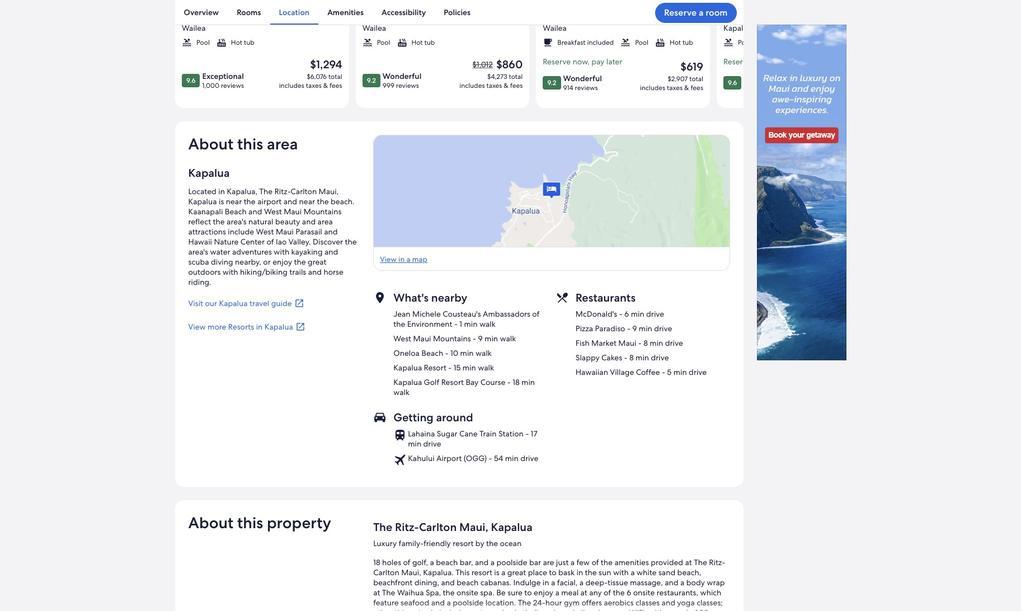 Task type: describe. For each thing, give the bounding box(es) containing it.
golf,
[[413, 558, 428, 568]]

room image
[[175, 0, 349, 2]]

trails
[[290, 267, 306, 277]]

wailea for $1,294
[[182, 23, 205, 33]]

attractions
[[188, 227, 226, 237]]

now, for wonderful
[[573, 56, 590, 67]]

with down water
[[223, 267, 238, 277]]

reserve for wonderful
[[543, 56, 571, 67]]

of inside the located in kapalua, the ritz-carlton maui, kapalua is near the airport and near the beach. kaanapali beach and west maui mountains reflect the area's natural beauty and area attractions include west maui parasail and hawaii nature center of iao valley. discover the area's water adventures with kayaking and scuba diving nearby, or enjoy the great outdoors with hiking/biking trails and horse riding.
[[267, 237, 274, 247]]

lahaina sugar cane train station - 17 min drive list item
[[394, 429, 548, 449]]

$619
[[681, 59, 704, 74]]

the up deep-
[[601, 558, 613, 568]]

montage
[[724, 8, 771, 22]]

view more resorts in kapalua link
[[188, 322, 360, 332]]

reviews for exceptional 189 reviews
[[756, 83, 779, 92]]

include inside the located in kapalua, the ritz-carlton maui, kapalua is near the airport and near the beach. kaanapali beach and west maui mountains reflect the area's natural beauty and area attractions include west maui parasail and hawaii nature center of iao valley. discover the area's water adventures with kayaking and scuba diving nearby, or enjoy the great outdoors with hiking/biking trails and horse riding.
[[228, 227, 254, 237]]

pool inside '3 out of 8' element
[[635, 38, 649, 47]]

a left facial,
[[551, 578, 556, 588]]

total for $619
[[690, 74, 704, 83]]

a right 'just'
[[571, 558, 575, 568]]

mountains inside "west maui mountains - 9 min walk oneloa beach - 10 min walk kapalua resort - 15 min walk"
[[433, 334, 471, 344]]

a right facial,
[[580, 578, 584, 588]]

the left sun
[[585, 568, 597, 578]]

spa,
[[426, 588, 441, 598]]

wailea inside 'fairmont kea lani maui wailea'
[[362, 23, 386, 33]]

hot for $1,012
[[412, 38, 423, 47]]

reserve a room button
[[656, 3, 737, 23]]

maui inside 'fairmont kea lani maui wailea'
[[456, 8, 482, 22]]

airport
[[258, 196, 282, 207]]

valley.
[[289, 237, 311, 247]]

wailea for $619
[[543, 23, 567, 33]]

the left the 24-
[[518, 598, 532, 608]]

4 small image from the left
[[621, 37, 631, 48]]

walk right 1 on the bottom of page
[[480, 319, 496, 329]]

hot tub for $1,294
[[231, 38, 254, 47]]

maui inside restaurants mcdonald's - 6 min drive pizza paradiso - 9 min drive fish market maui - 8 min drive slappy cakes - 8 min drive hawaiian village coffee - 5 min drive
[[619, 338, 637, 348]]

wifi,
[[630, 608, 647, 611]]

ritz- inside the located in kapalua, the ritz-carlton maui, kapalua is near the airport and near the beach. kaanapali beach and west maui mountains reflect the area's natural beauty and area attractions include west maui parasail and hawaii nature center of iao valley. discover the area's water adventures with kayaking and scuba diving nearby, or enjoy the great outdoors with hiking/biking trails and horse riding.
[[275, 186, 291, 196]]

montage kapalua bay kapalua
[[724, 8, 837, 33]]

0 vertical spatial 8
[[644, 338, 648, 348]]

kapalua up located
[[188, 166, 230, 180]]

wonderful for wonderful 914 reviews
[[563, 73, 602, 83]]

which
[[701, 588, 722, 598]]

9 inside "west maui mountains - 9 min walk oneloa beach - 10 min walk kapalua resort - 15 min walk"
[[478, 334, 483, 344]]

fees for $1,294
[[330, 81, 342, 90]]

the up body
[[694, 558, 708, 568]]

$1,012 $860 $4,273 total includes taxes & fees
[[460, 57, 523, 90]]

min inside - 18 min walk
[[522, 377, 535, 387]]

- left 1 on the bottom of page
[[455, 319, 458, 329]]

17
[[531, 429, 538, 439]]

opens in a new window image for visit our kapalua travel guide
[[294, 298, 304, 308]]

previous property image
[[168, 11, 182, 24]]

scuba
[[188, 257, 209, 267]]

spa.
[[481, 588, 495, 598]]

rooms
[[237, 7, 261, 17]]

later for exceptional
[[787, 56, 803, 67]]

and down kapalua,
[[249, 207, 262, 217]]

reviews for wonderful 914 reviews
[[575, 83, 598, 92]]

1 vertical spatial area's
[[188, 247, 208, 257]]

0 vertical spatial to
[[549, 568, 557, 578]]

0 vertical spatial beach
[[436, 558, 458, 568]]

small image for $619
[[543, 37, 553, 48]]

bar
[[530, 558, 541, 568]]

cousteau's
[[443, 309, 481, 319]]

0 horizontal spatial at
[[374, 588, 380, 598]]

included
[[587, 38, 614, 47]]

with right or at the left
[[274, 247, 290, 257]]

reflect
[[188, 217, 211, 227]]

- down - 1 min walk
[[473, 334, 477, 344]]

airport
[[437, 453, 462, 464]]

a right the do
[[447, 598, 451, 608]]

getting
[[394, 410, 434, 425]]

the up other
[[382, 588, 396, 598]]

overview link
[[175, 0, 228, 25]]

the right by on the bottom
[[487, 539, 498, 549]]

0 horizontal spatial area
[[267, 134, 298, 154]]

of right any
[[604, 588, 612, 598]]

the inside the located in kapalua, the ritz-carlton maui, kapalua is near the airport and near the beach. kaanapali beach and west maui mountains reflect the area's natural beauty and area attractions include west maui parasail and hawaii nature center of iao valley. discover the area's water adventures with kayaking and scuba diving nearby, or enjoy the great outdoors with hiking/biking trails and horse riding.
[[259, 186, 273, 196]]

hot inside '3 out of 8' element
[[670, 38, 681, 47]]

- left 54
[[489, 453, 493, 464]]

sand
[[659, 568, 676, 578]]

classes
[[636, 598, 660, 608]]

kapalua down beach 'image'
[[774, 8, 815, 22]]

4 out of 8 element
[[717, 0, 891, 108]]

beach,
[[678, 568, 702, 578]]

- up coffee
[[639, 338, 642, 348]]

are
[[543, 558, 555, 568]]

course
[[481, 377, 506, 387]]

restaurants
[[576, 291, 636, 305]]

nature
[[214, 237, 239, 247]]

list for what's nearby
[[394, 309, 548, 397]]

about for about this property
[[188, 513, 234, 533]]

west maui mountains - 9 min walk oneloa beach - 10 min walk kapalua resort - 15 min walk
[[394, 334, 516, 373]]

reserve for exceptional
[[724, 56, 752, 67]]

dining,
[[415, 578, 440, 588]]

of right few
[[592, 558, 599, 568]]

snorkeling.
[[558, 608, 597, 611]]

beauty
[[275, 217, 300, 227]]

a right golf,
[[430, 558, 434, 568]]

0 vertical spatial area's
[[227, 217, 247, 227]]

in right resorts
[[256, 322, 263, 332]]

the right reflect at the left top of the page
[[213, 217, 225, 227]]

kayaking
[[291, 247, 323, 257]]

bay inside list
[[466, 377, 479, 387]]

about for about this area
[[188, 134, 234, 154]]

kapalua right our
[[219, 298, 248, 308]]

west inside "west maui mountains - 9 min walk oneloa beach - 10 min walk kapalua resort - 15 min walk"
[[394, 334, 412, 344]]

9 inside restaurants mcdonald's - 6 min drive pizza paradiso - 9 min drive fish market maui - 8 min drive slappy cakes - 8 min drive hawaiian village coffee - 5 min drive
[[633, 324, 637, 334]]

and right spa,
[[441, 578, 455, 588]]

horse
[[324, 267, 344, 277]]

walk down ambassadors on the bottom of the page
[[500, 334, 516, 344]]

includes for $619
[[640, 83, 666, 92]]

walk inside - 18 min walk
[[394, 387, 410, 397]]

reviews for wonderful 999 reviews
[[396, 81, 419, 90]]

the right spa,
[[443, 588, 455, 598]]

and right beauty
[[302, 217, 316, 227]]

carlton inside the 18 holes of golf, a beach bar, and a poolside bar are just a few of the amenities provided at the ritz- carlton maui, kapalua. this resort is a great place to bask in the sun with a white sand beach, beachfront dining, and beach cabanas. indulge in a facial, a deep-tissue massage, and a body wrap at the waihua spa, the onsite spa. be sure to enjoy a meal at any of the 6 onsite restaurants, which feature seafood and a poolside location. the 24-hour gym offers aerobics classes and yoga classes; other things to do include ecotours, basketball, and snorkeling. in-room wifi, with speed o
[[374, 568, 400, 578]]

of left golf,
[[403, 558, 411, 568]]

sun
[[599, 568, 612, 578]]

center
[[241, 237, 265, 247]]

2 horizontal spatial carlton
[[419, 520, 457, 535]]

small image for $1,012
[[397, 37, 407, 48]]

massage,
[[630, 578, 663, 588]]

bar,
[[460, 558, 473, 568]]

this
[[456, 568, 470, 578]]

tissue
[[608, 578, 629, 588]]

a inside button
[[699, 6, 704, 18]]

- up paradiso
[[620, 309, 623, 319]]

- left 5
[[662, 367, 666, 377]]

any
[[590, 588, 602, 598]]

$860
[[496, 57, 523, 72]]

now, for exceptional
[[753, 56, 770, 67]]

hot tub inside '3 out of 8' element
[[670, 38, 693, 47]]

cabanas.
[[481, 578, 512, 588]]

station
[[499, 429, 524, 439]]

kapalua left 'golf'
[[394, 377, 422, 387]]

kahului airport (ogg) - 54 min drive list item
[[394, 453, 548, 467]]

9.6 for exceptional 189 reviews
[[728, 78, 737, 87]]

min inside lahaina sugar cane train station - 17 min drive
[[408, 439, 422, 449]]

accessibility
[[382, 7, 426, 17]]

$1,294
[[310, 57, 342, 72]]

yoga
[[678, 598, 695, 608]]

maui left parasail
[[276, 227, 294, 237]]

a up be
[[502, 568, 506, 578]]

maui inside "west maui mountains - 9 min walk oneloa beach - 10 min walk kapalua resort - 15 min walk"
[[413, 334, 431, 344]]

$619 $2,907 total includes taxes & fees
[[640, 59, 704, 92]]

ocean
[[500, 539, 522, 549]]

with right sun
[[614, 568, 629, 578]]

sugar
[[437, 429, 458, 439]]

and up beauty
[[284, 196, 297, 207]]

parasail
[[296, 227, 322, 237]]

is inside the located in kapalua, the ritz-carlton maui, kapalua is near the airport and near the beach. kaanapali beach and west maui mountains reflect the area's natural beauty and area attractions include west maui parasail and hawaii nature center of iao valley. discover the area's water adventures with kayaking and scuba diving nearby, or enjoy the great outdoors with hiking/biking trails and horse riding.
[[219, 196, 224, 207]]

the down valley.
[[294, 257, 306, 267]]

enjoy inside the 18 holes of golf, a beach bar, and a poolside bar are just a few of the amenities provided at the ritz- carlton maui, kapalua. this resort is a great place to bask in the sun with a white sand beach, beachfront dining, and beach cabanas. indulge in a facial, a deep-tissue massage, and a body wrap at the waihua spa, the onsite spa. be sure to enjoy a meal at any of the 6 onsite restaurants, which feature seafood and a poolside location. the 24-hour gym offers aerobics classes and yoga classes; other things to do include ecotours, basketball, and snorkeling. in-room wifi, with speed o
[[534, 588, 554, 598]]

1 vertical spatial 8
[[630, 353, 634, 363]]

and left yoga
[[662, 598, 676, 608]]

environment
[[407, 319, 453, 329]]

and left gym
[[542, 608, 556, 611]]

reserve now, pay later for exceptional
[[724, 56, 803, 67]]

1 vertical spatial maui,
[[460, 520, 489, 535]]

train
[[480, 429, 497, 439]]

maui right 'airport'
[[284, 207, 302, 217]]

kapalua inside "west maui mountains - 9 min walk oneloa beach - 10 min walk kapalua resort - 15 min walk"
[[394, 363, 422, 373]]

and right parasail
[[324, 227, 338, 237]]

diving
[[211, 257, 233, 267]]

maui, inside the 18 holes of golf, a beach bar, and a poolside bar are just a few of the amenities provided at the ritz- carlton maui, kapalua. this resort is a great place to bask in the sun with a white sand beach, beachfront dining, and beach cabanas. indulge in a facial, a deep-tissue massage, and a body wrap at the waihua spa, the onsite spa. be sure to enjoy a meal at any of the 6 onsite restaurants, which feature seafood and a poolside location. the 24-hour gym offers aerobics classes and yoga classes; other things to do include ecotours, basketball, and snorkeling. in-room wifi, with speed o
[[402, 568, 421, 578]]

24-
[[534, 598, 546, 608]]

walk right 10
[[476, 348, 492, 358]]

1 horizontal spatial ritz-
[[395, 520, 419, 535]]

iao
[[276, 237, 287, 247]]

great inside the located in kapalua, the ritz-carlton maui, kapalua is near the airport and near the beach. kaanapali beach and west maui mountains reflect the area's natural beauty and area attractions include west maui parasail and hawaii nature center of iao valley. discover the area's water adventures with kayaking and scuba diving nearby, or enjoy the great outdoors with hiking/biking trails and horse riding.
[[308, 257, 327, 267]]

in right bask
[[577, 568, 584, 578]]

the left 'airport'
[[244, 196, 256, 207]]

this for area
[[237, 134, 263, 154]]

& for $619
[[685, 83, 689, 92]]

with right wifi,
[[649, 608, 665, 611]]

more
[[208, 322, 226, 332]]

reviews for exceptional 1,000 reviews
[[221, 81, 244, 90]]

18 holes of golf, a beach bar, and a poolside bar are just a few of the amenities provided at the ritz- carlton maui, kapalua. this resort is a great place to bask in the sun with a white sand beach, beachfront dining, and beach cabanas. indulge in a facial, a deep-tissue massage, and a body wrap at the waihua spa, the onsite spa. be sure to enjoy a meal at any of the 6 onsite restaurants, which feature seafood and a poolside location. the 24-hour gym offers aerobics classes and yoga classes; other things to do include ecotours, basketball, and snorkeling. in-room wifi, with speed o
[[374, 558, 728, 611]]

paradiso
[[596, 324, 626, 334]]

a left white
[[631, 568, 635, 578]]

the left beach.
[[317, 196, 329, 207]]

located
[[188, 186, 217, 196]]

provided
[[651, 558, 684, 568]]

and right bar, on the left bottom
[[475, 558, 489, 568]]

$1,294 $6,076 total includes taxes & fees
[[279, 57, 342, 90]]

in inside the located in kapalua, the ritz-carlton maui, kapalua is near the airport and near the beach. kaanapali beach and west maui mountains reflect the area's natural beauty and area attractions include west maui parasail and hawaii nature center of iao valley. discover the area's water adventures with kayaking and scuba diving nearby, or enjoy the great outdoors with hiking/biking trails and horse riding.
[[219, 186, 225, 196]]

resort inside the 18 holes of golf, a beach bar, and a poolside bar are just a few of the amenities provided at the ritz- carlton maui, kapalua. this resort is a great place to bask in the sun with a white sand beach, beachfront dining, and beach cabanas. indulge in a facial, a deep-tissue massage, and a body wrap at the waihua spa, the onsite spa. be sure to enjoy a meal at any of the 6 onsite restaurants, which feature seafood and a poolside location. the 24-hour gym offers aerobics classes and yoga classes; other things to do include ecotours, basketball, and snorkeling. in-room wifi, with speed o
[[472, 568, 493, 578]]

maui, inside the located in kapalua, the ritz-carlton maui, kapalua is near the airport and near the beach. kaanapali beach and west maui mountains reflect the area's natural beauty and area attractions include west maui parasail and hawaii nature center of iao valley. discover the area's water adventures with kayaking and scuba diving nearby, or enjoy the great outdoors with hiking/biking trails and horse riding.
[[319, 186, 339, 196]]

hawaiian
[[576, 367, 609, 377]]

about this area
[[188, 134, 298, 154]]

- 1 min walk
[[453, 319, 496, 329]]

- inside - 18 min walk
[[508, 377, 511, 387]]

kapalua down montage
[[724, 23, 752, 33]]

village
[[611, 367, 635, 377]]

exceptional for exceptional 1,000 reviews
[[202, 71, 244, 81]]

1 vertical spatial beach
[[457, 578, 479, 588]]

pool inside 2 out of 8 element
[[377, 38, 390, 47]]

pizza
[[576, 324, 594, 334]]

reserve inside button
[[665, 6, 697, 18]]

& for $1,294
[[323, 81, 328, 90]]

fees for $619
[[691, 83, 704, 92]]

rooms link
[[228, 0, 270, 25]]

18 inside the 18 holes of golf, a beach bar, and a poolside bar are just a few of the amenities provided at the ritz- carlton maui, kapalua. this resort is a great place to bask in the sun with a white sand beach, beachfront dining, and beach cabanas. indulge in a facial, a deep-tissue massage, and a body wrap at the waihua spa, the onsite spa. be sure to enjoy a meal at any of the 6 onsite restaurants, which feature seafood and a poolside location. the 24-hour gym offers aerobics classes and yoga classes; other things to do include ecotours, basketball, and snorkeling. in-room wifi, with speed o
[[374, 558, 381, 568]]

189
[[744, 83, 754, 92]]

- left 10
[[446, 348, 449, 358]]

things
[[395, 608, 417, 611]]

beach inside the located in kapalua, the ritz-carlton maui, kapalua is near the airport and near the beach. kaanapali beach and west maui mountains reflect the area's natural beauty and area attractions include west maui parasail and hawaii nature center of iao valley. discover the area's water adventures with kayaking and scuba diving nearby, or enjoy the great outdoors with hiking/biking trails and horse riding.
[[225, 207, 247, 217]]

1,000
[[202, 81, 219, 90]]

kapalua down guide
[[265, 322, 293, 332]]

includes for $1,294
[[279, 81, 304, 90]]

small image for $1,012
[[362, 37, 372, 48]]

2 onsite from the left
[[634, 588, 655, 598]]

family-
[[399, 539, 424, 549]]

0 vertical spatial resort
[[453, 539, 474, 549]]

1 horizontal spatial at
[[581, 588, 588, 598]]

exceptional 1,000 reviews
[[202, 71, 244, 90]]

a left meal
[[556, 588, 560, 598]]

the right any
[[613, 588, 625, 598]]



Task type: vqa. For each thing, say whether or not it's contained in the screenshot.


Task type: locate. For each thing, give the bounding box(es) containing it.
list containing lahaina sugar cane train station - 17 min drive
[[394, 429, 548, 467]]

1 horizontal spatial wailea
[[362, 23, 386, 33]]

view from room image
[[530, 0, 704, 2]]

travel
[[250, 298, 269, 308]]

0 horizontal spatial wonderful
[[383, 71, 421, 81]]

resort left by on the bottom
[[453, 539, 474, 549]]

reviews inside "wonderful 999 reviews"
[[396, 81, 419, 90]]

beach image
[[717, 0, 891, 2]]

6
[[625, 309, 629, 319], [627, 588, 632, 598]]

hot tub for $1,012
[[412, 38, 435, 47]]

the
[[244, 196, 256, 207], [317, 196, 329, 207], [213, 217, 225, 227], [345, 237, 357, 247], [294, 257, 306, 267], [394, 319, 406, 329], [487, 539, 498, 549], [601, 558, 613, 568], [585, 568, 597, 578], [443, 588, 455, 598], [613, 588, 625, 598]]

pay for exceptional
[[772, 56, 785, 67]]

2 this from the top
[[237, 513, 263, 533]]

pool
[[196, 38, 210, 47], [377, 38, 390, 47], [635, 38, 649, 47], [738, 38, 752, 47]]

0 horizontal spatial carlton
[[291, 186, 317, 196]]

1 this from the top
[[237, 134, 263, 154]]

2 near from the left
[[299, 196, 315, 207]]

0 horizontal spatial 9.2
[[367, 76, 376, 85]]

9.2 inside '3 out of 8' element
[[548, 78, 557, 87]]

at up other
[[374, 588, 380, 598]]

54
[[494, 453, 504, 464]]

breakfast
[[558, 38, 586, 47]]

9.2 left 999
[[367, 76, 376, 85]]

0 vertical spatial resort
[[424, 363, 447, 373]]

& down $619
[[685, 83, 689, 92]]

1 horizontal spatial includes
[[460, 81, 485, 90]]

- inside lahaina sugar cane train station - 17 min drive
[[526, 429, 529, 439]]

west
[[264, 207, 282, 217], [256, 227, 274, 237], [394, 334, 412, 344]]

0 horizontal spatial pay
[[592, 56, 605, 67]]

2 wailea from the left
[[362, 23, 386, 33]]

9.6 inside 4 out of 8 "element"
[[728, 78, 737, 87]]

later inside 4 out of 8 "element"
[[787, 56, 803, 67]]

room inside button
[[706, 6, 728, 18]]

2 vertical spatial ritz-
[[710, 558, 726, 568]]

water
[[210, 247, 230, 257]]

& inside $1,012 $860 $4,273 total includes taxes & fees
[[504, 81, 509, 90]]

poolside down this
[[453, 598, 484, 608]]

walk up "getting"
[[394, 387, 410, 397]]

9 down - 1 min walk
[[478, 334, 483, 344]]

slappy
[[576, 353, 600, 363]]

great inside the 18 holes of golf, a beach bar, and a poolside bar are just a few of the amenities provided at the ritz- carlton maui, kapalua. this resort is a great place to bask in the sun with a white sand beach, beachfront dining, and beach cabanas. indulge in a facial, a deep-tissue massage, and a body wrap at the waihua spa, the onsite spa. be sure to enjoy a meal at any of the 6 onsite restaurants, which feature seafood and a poolside location. the 24-hour gym offers aerobics classes and yoga classes; other things to do include ecotours, basketball, and snorkeling. in-room wifi, with speed o
[[508, 568, 526, 578]]

2 horizontal spatial at
[[686, 558, 692, 568]]

onsite
[[457, 588, 479, 598], [634, 588, 655, 598]]

the up luxury
[[374, 520, 393, 535]]

0 horizontal spatial onsite
[[457, 588, 479, 598]]

drive inside lahaina sugar cane train station - 17 min drive
[[424, 439, 442, 449]]

2 horizontal spatial total
[[690, 74, 704, 83]]

taxes for $619
[[667, 83, 683, 92]]

1 horizontal spatial reserve
[[665, 6, 697, 18]]

carlton down luxury
[[374, 568, 400, 578]]

total down $619
[[690, 74, 704, 83]]

taxes inside $1,012 $860 $4,273 total includes taxes & fees
[[487, 81, 502, 90]]

reserve now, pay later for wonderful
[[543, 56, 622, 67]]

in-
[[599, 608, 609, 611]]

beach inside "west maui mountains - 9 min walk oneloa beach - 10 min walk kapalua resort - 15 min walk"
[[422, 348, 444, 358]]

0 horizontal spatial 18
[[374, 558, 381, 568]]

hot
[[231, 38, 242, 47], [412, 38, 423, 47], [670, 38, 681, 47]]

later down montage kapalua bay kapalua
[[787, 56, 803, 67]]

walk up course
[[478, 363, 494, 373]]

1 horizontal spatial mountains
[[433, 334, 471, 344]]

and down dining,
[[432, 598, 445, 608]]

just
[[556, 558, 569, 568]]

the right discover
[[345, 237, 357, 247]]

1 small image from the left
[[216, 37, 226, 48]]

2 tub from the left
[[424, 38, 435, 47]]

3 small image from the left
[[543, 37, 553, 48]]

- right paradiso
[[628, 324, 631, 334]]

list containing jean michele cousteau's ambassadors of the environment
[[394, 309, 548, 397]]

small image down fairmont
[[362, 37, 372, 48]]

1 vertical spatial bay
[[466, 377, 479, 387]]

and down provided
[[665, 578, 679, 588]]

later for wonderful
[[607, 56, 622, 67]]

reviews inside exceptional 1,000 reviews
[[221, 81, 244, 90]]

hour
[[546, 598, 562, 608]]

0 horizontal spatial 9
[[478, 334, 483, 344]]

property amenity image
[[536, 0, 710, 2], [710, 0, 884, 2]]

luxury family-friendly resort by the ocean
[[374, 539, 522, 549]]

1 pay from the left
[[592, 56, 605, 67]]

pay up exceptional 189 reviews
[[772, 56, 785, 67]]

0 horizontal spatial wailea
[[182, 23, 205, 33]]

pool down fairmont
[[377, 38, 390, 47]]

0 horizontal spatial taxes
[[306, 81, 322, 90]]

1 horizontal spatial bay
[[818, 8, 837, 22]]

reviews inside wonderful 914 reviews
[[575, 83, 598, 92]]

facial,
[[557, 578, 578, 588]]

at left any
[[581, 588, 588, 598]]

0 vertical spatial poolside
[[497, 558, 528, 568]]

0 horizontal spatial ritz-
[[275, 186, 291, 196]]

1 reserve now, pay later from the left
[[543, 56, 622, 67]]

mountains inside the located in kapalua, the ritz-carlton maui, kapalua is near the airport and near the beach. kaanapali beach and west maui mountains reflect the area's natural beauty and area attractions include west maui parasail and hawaii nature center of iao valley. discover the area's water adventures with kayaking and scuba diving nearby, or enjoy the great outdoors with hiking/biking trails and horse riding.
[[304, 207, 342, 217]]

fees inside $619 $2,907 total includes taxes & fees
[[691, 83, 704, 92]]

a left 'next property' image
[[699, 6, 704, 18]]

2 property amenity image from the left
[[710, 0, 884, 2]]

location
[[279, 7, 310, 17]]

- right cakes
[[625, 353, 628, 363]]

maui up cakes
[[619, 338, 637, 348]]

maui, up parasail
[[319, 186, 339, 196]]

a up cabanas.
[[491, 558, 495, 568]]

hot inside 1 out of 8 element
[[231, 38, 242, 47]]

0 horizontal spatial hot
[[231, 38, 242, 47]]

list containing overview
[[175, 0, 744, 25]]

is inside the 18 holes of golf, a beach bar, and a poolside bar are just a few of the amenities provided at the ritz- carlton maui, kapalua. this resort is a great place to bask in the sun with a white sand beach, beachfront dining, and beach cabanas. indulge in a facial, a deep-tissue massage, and a body wrap at the waihua spa, the onsite spa. be sure to enjoy a meal at any of the 6 onsite restaurants, which feature seafood and a poolside location. the 24-hour gym offers aerobics classes and yoga classes; other things to do include ecotours, basketball, and snorkeling. in-room wifi, with speed o
[[495, 568, 500, 578]]

& inside $619 $2,907 total includes taxes & fees
[[685, 83, 689, 92]]

is up be
[[495, 568, 500, 578]]

location.
[[486, 598, 516, 608]]

west left iao on the top left of page
[[256, 227, 274, 237]]

0 vertical spatial beach
[[225, 207, 247, 217]]

hot down 'fairmont kea lani maui wailea'
[[412, 38, 423, 47]]

1 horizontal spatial carlton
[[374, 568, 400, 578]]

hot tub inside 2 out of 8 element
[[412, 38, 435, 47]]

kapalua inside the located in kapalua, the ritz-carlton maui, kapalua is near the airport and near the beach. kaanapali beach and west maui mountains reflect the area's natural beauty and area attractions include west maui parasail and hawaii nature center of iao valley. discover the area's water adventures with kayaking and scuba diving nearby, or enjoy the great outdoors with hiking/biking trails and horse riding.
[[188, 196, 217, 207]]

1 horizontal spatial total
[[509, 72, 523, 81]]

now, inside 4 out of 8 "element"
[[753, 56, 770, 67]]

3 wailea from the left
[[543, 23, 567, 33]]

place
[[528, 568, 548, 578]]

0 horizontal spatial mountains
[[304, 207, 342, 217]]

policies
[[444, 7, 471, 17]]

wonderful inside 2 out of 8 element
[[383, 71, 421, 81]]

deep-
[[586, 578, 608, 588]]

0 horizontal spatial to
[[419, 608, 426, 611]]

tub up $619
[[683, 38, 693, 47]]

& down $860
[[504, 81, 509, 90]]

adventures
[[232, 247, 272, 257]]

view
[[188, 322, 206, 332]]

total inside $1,012 $860 $4,273 total includes taxes & fees
[[509, 72, 523, 81]]

holes
[[382, 558, 401, 568]]

maui
[[456, 8, 482, 22], [284, 207, 302, 217], [276, 227, 294, 237], [413, 334, 431, 344], [619, 338, 637, 348]]

golf
[[424, 377, 440, 387]]

0 vertical spatial enjoy
[[273, 257, 292, 267]]

0 horizontal spatial is
[[219, 196, 224, 207]]

1 horizontal spatial 9.2
[[548, 78, 557, 87]]

total inside $1,294 $6,076 total includes taxes & fees
[[328, 72, 342, 81]]

sure
[[508, 588, 523, 598]]

0 horizontal spatial reserve
[[543, 56, 571, 67]]

1 vertical spatial include
[[440, 608, 466, 611]]

and up horse
[[325, 247, 338, 257]]

taxes
[[306, 81, 322, 90], [487, 81, 502, 90], [667, 83, 683, 92]]

2 horizontal spatial tub
[[683, 38, 693, 47]]

0 horizontal spatial total
[[328, 72, 342, 81]]

area's up "outdoors"
[[188, 247, 208, 257]]

ritz- inside the 18 holes of golf, a beach bar, and a poolside bar are just a few of the amenities provided at the ritz- carlton maui, kapalua. this resort is a great place to bask in the sun with a white sand beach, beachfront dining, and beach cabanas. indulge in a facial, a deep-tissue massage, and a body wrap at the waihua spa, the onsite spa. be sure to enjoy a meal at any of the 6 onsite restaurants, which feature seafood and a poolside location. the 24-hour gym offers aerobics classes and yoga classes; other things to do include ecotours, basketball, and snorkeling. in-room wifi, with speed o
[[710, 558, 726, 568]]

opens in a new window image right guide
[[294, 298, 304, 308]]

reserve now, pay later inside '3 out of 8' element
[[543, 56, 622, 67]]

reviews right 999
[[396, 81, 419, 90]]

1 hot from the left
[[231, 38, 242, 47]]

hot tub down 'fairmont kea lani maui wailea'
[[412, 38, 435, 47]]

kaanapali
[[188, 207, 223, 217]]

in right located
[[219, 186, 225, 196]]

3 pool from the left
[[635, 38, 649, 47]]

reviews right 914
[[575, 83, 598, 92]]

3 out of 8 element
[[536, 0, 884, 108]]

1 horizontal spatial wonderful
[[563, 73, 602, 83]]

to left the do
[[419, 608, 426, 611]]

1 vertical spatial opens in a new window image
[[296, 322, 306, 332]]

0 horizontal spatial room
[[609, 608, 628, 611]]

list for getting around
[[394, 429, 548, 467]]

of
[[267, 237, 274, 247], [533, 309, 540, 319], [403, 558, 411, 568], [592, 558, 599, 568], [604, 588, 612, 598]]

taxes down the $1,012
[[487, 81, 502, 90]]

2 pay from the left
[[772, 56, 785, 67]]

small image for $1,294
[[216, 37, 226, 48]]

wonderful for wonderful 999 reviews
[[383, 71, 421, 81]]

1 hot tub from the left
[[231, 38, 254, 47]]

pay
[[592, 56, 605, 67], [772, 56, 785, 67]]

tub inside 1 out of 8 element
[[244, 38, 254, 47]]

0 horizontal spatial tub
[[244, 38, 254, 47]]

includes inside $1,294 $6,076 total includes taxes & fees
[[279, 81, 304, 90]]

is
[[219, 196, 224, 207], [495, 568, 500, 578]]

fees right $2,907
[[691, 83, 704, 92]]

0 horizontal spatial 8
[[630, 353, 634, 363]]

visit
[[188, 298, 203, 308]]

kapalua up reflect at the left top of the page
[[188, 196, 217, 207]]

enjoy
[[273, 257, 292, 267], [534, 588, 554, 598]]

6 inside restaurants mcdonald's - 6 min drive pizza paradiso - 9 min drive fish market maui - 8 min drive slappy cakes - 8 min drive hawaiian village coffee - 5 min drive
[[625, 309, 629, 319]]

reserve now, pay later inside 4 out of 8 "element"
[[724, 56, 803, 67]]

1 horizontal spatial now,
[[753, 56, 770, 67]]

1 out of 8 element
[[175, 0, 349, 108]]

2 reserve now, pay later from the left
[[724, 56, 803, 67]]

tub for $1,294
[[244, 38, 254, 47]]

drive
[[647, 309, 665, 319], [655, 324, 673, 334], [666, 338, 684, 348], [651, 353, 669, 363], [689, 367, 707, 377], [424, 439, 442, 449], [521, 453, 539, 464]]

$1,012
[[473, 59, 493, 69]]

2 small image from the left
[[362, 37, 372, 48]]

0 horizontal spatial maui,
[[319, 186, 339, 196]]

area's up nature
[[227, 217, 247, 227]]

1 horizontal spatial &
[[504, 81, 509, 90]]

1 tub from the left
[[244, 38, 254, 47]]

1 vertical spatial 18
[[374, 558, 381, 568]]

the down what's
[[394, 319, 406, 329]]

2 small image from the left
[[397, 37, 407, 48]]

includes
[[279, 81, 304, 90], [460, 81, 485, 90], [640, 83, 666, 92]]

great right the trails
[[308, 257, 327, 267]]

and right the trails
[[308, 267, 322, 277]]

0 vertical spatial opens in a new window image
[[294, 298, 304, 308]]

pool inside 1 out of 8 element
[[196, 38, 210, 47]]

ritz- up family-
[[395, 520, 419, 535]]

0 horizontal spatial hot tub
[[231, 38, 254, 47]]

oneloa
[[394, 348, 420, 358]]

small image left the breakfast
[[543, 37, 553, 48]]

&
[[323, 81, 328, 90], [504, 81, 509, 90], [685, 83, 689, 92]]

enjoy inside the located in kapalua, the ritz-carlton maui, kapalua is near the airport and near the beach. kaanapali beach and west maui mountains reflect the area's natural beauty and area attractions include west maui parasail and hawaii nature center of iao valley. discover the area's water adventures with kayaking and scuba diving nearby, or enjoy the great outdoors with hiking/biking trails and horse riding.
[[273, 257, 292, 267]]

2 vertical spatial carlton
[[374, 568, 400, 578]]

2 later from the left
[[787, 56, 803, 67]]

small image
[[216, 37, 226, 48], [397, 37, 407, 48], [724, 37, 734, 48]]

next property image
[[737, 11, 751, 24]]

accessibility link
[[373, 0, 435, 25]]

1 wailea from the left
[[182, 23, 205, 33]]

1 vertical spatial resort
[[472, 568, 493, 578]]

exceptional inside exceptional 1,000 reviews
[[202, 71, 244, 81]]

beach.
[[331, 196, 355, 207]]

kapalua
[[774, 8, 815, 22], [724, 23, 752, 33], [188, 166, 230, 180], [188, 196, 217, 207], [219, 298, 248, 308], [265, 322, 293, 332], [394, 363, 422, 373], [394, 377, 422, 387], [491, 520, 533, 535]]

resort right this
[[472, 568, 493, 578]]

9.2 for wonderful 999 reviews
[[367, 76, 376, 85]]

hiking/biking
[[240, 267, 288, 277]]

1 horizontal spatial hot
[[412, 38, 423, 47]]

opens in a new window image
[[294, 298, 304, 308], [296, 322, 306, 332]]

3 small image from the left
[[724, 37, 734, 48]]

tub inside 2 out of 8 element
[[424, 38, 435, 47]]

our
[[205, 298, 217, 308]]

1 vertical spatial great
[[508, 568, 526, 578]]

this up kapalua,
[[237, 134, 263, 154]]

1 horizontal spatial taxes
[[487, 81, 502, 90]]

near
[[226, 196, 242, 207], [299, 196, 315, 207]]

list
[[175, 0, 744, 25], [394, 309, 548, 397], [576, 309, 707, 377], [394, 429, 548, 467]]

ritz- up wrap
[[710, 558, 726, 568]]

9.2 left 914
[[548, 78, 557, 87]]

hot up $619
[[670, 38, 681, 47]]

with
[[274, 247, 290, 257], [223, 267, 238, 277], [614, 568, 629, 578], [649, 608, 665, 611]]

opens in a new window image for view more resorts in kapalua
[[296, 322, 306, 332]]

wrap
[[707, 578, 725, 588]]

2 hot tub from the left
[[412, 38, 435, 47]]

1 near from the left
[[226, 196, 242, 207]]

what's
[[394, 291, 429, 305]]

small image for $1,294
[[182, 37, 192, 48]]

small image inside 2 out of 8 element
[[397, 37, 407, 48]]

this for property
[[237, 513, 263, 533]]

classes;
[[697, 598, 723, 608]]

fees inside $1,012 $860 $4,273 total includes taxes & fees
[[510, 81, 523, 90]]

1 horizontal spatial 9.6
[[728, 78, 737, 87]]

bay inside montage kapalua bay kapalua
[[818, 8, 837, 22]]

0 vertical spatial great
[[308, 257, 327, 267]]

poolside down ocean
[[497, 558, 528, 568]]

in right indulge
[[543, 578, 550, 588]]

body
[[687, 578, 705, 588]]

18
[[513, 377, 520, 387], [374, 558, 381, 568]]

0 vertical spatial ritz-
[[275, 186, 291, 196]]

0 horizontal spatial fees
[[330, 81, 342, 90]]

total inside $619 $2,907 total includes taxes & fees
[[690, 74, 704, 83]]

visit our kapalua travel guide link
[[188, 298, 360, 308]]

hot inside 2 out of 8 element
[[412, 38, 423, 47]]

- left '15'
[[449, 363, 452, 373]]

list for restaurants
[[576, 309, 707, 377]]

1 horizontal spatial area
[[318, 217, 333, 227]]

about
[[188, 134, 234, 154], [188, 513, 234, 533]]

1 vertical spatial area
[[318, 217, 333, 227]]

0 vertical spatial mountains
[[304, 207, 342, 217]]

area inside the located in kapalua, the ritz-carlton maui, kapalua is near the airport and near the beach. kaanapali beach and west maui mountains reflect the area's natural beauty and area attractions include west maui parasail and hawaii nature center of iao valley. discover the area's water adventures with kayaking and scuba diving nearby, or enjoy the great outdoors with hiking/biking trails and horse riding.
[[318, 217, 333, 227]]

includes inside $619 $2,907 total includes taxes & fees
[[640, 83, 666, 92]]

carlton inside the located in kapalua, the ritz-carlton maui, kapalua is near the airport and near the beach. kaanapali beach and west maui mountains reflect the area's natural beauty and area attractions include west maui parasail and hawaii nature center of iao valley. discover the area's water adventures with kayaking and scuba diving nearby, or enjoy the great outdoors with hiking/biking trails and horse riding.
[[291, 186, 317, 196]]

2 horizontal spatial includes
[[640, 83, 666, 92]]

1 horizontal spatial near
[[299, 196, 315, 207]]

1 small image from the left
[[182, 37, 192, 48]]

hot for $1,294
[[231, 38, 242, 47]]

2 now, from the left
[[753, 56, 770, 67]]

1 horizontal spatial fees
[[510, 81, 523, 90]]

1 vertical spatial enjoy
[[534, 588, 554, 598]]

wailea inside 1 out of 8 element
[[182, 23, 205, 33]]

18 inside - 18 min walk
[[513, 377, 520, 387]]

1 vertical spatial beach
[[422, 348, 444, 358]]

taxes inside $1,294 $6,076 total includes taxes & fees
[[306, 81, 322, 90]]

1 vertical spatial resort
[[442, 377, 464, 387]]

exceptional for exceptional 189 reviews
[[744, 73, 786, 83]]

a left body
[[681, 578, 685, 588]]

includes inside $1,012 $860 $4,273 total includes taxes & fees
[[460, 81, 485, 90]]

kahului
[[408, 453, 435, 464]]

0 vertical spatial include
[[228, 227, 254, 237]]

carlton up beauty
[[291, 186, 317, 196]]

1 horizontal spatial is
[[495, 568, 500, 578]]

9.2 for wonderful 914 reviews
[[548, 78, 557, 87]]

small image inside 1 out of 8 element
[[182, 37, 192, 48]]

9.6 for exceptional 1,000 reviews
[[186, 76, 195, 85]]

tub for $1,012
[[424, 38, 435, 47]]

mcdonald's
[[576, 309, 618, 319]]

amenities link
[[319, 0, 373, 25]]

2 hot from the left
[[412, 38, 423, 47]]

amenities
[[328, 7, 364, 17]]

west up iao on the top left of page
[[264, 207, 282, 217]]

2 vertical spatial maui,
[[402, 568, 421, 578]]

to
[[549, 568, 557, 578], [525, 588, 532, 598], [419, 608, 426, 611]]

reserve up $619
[[665, 6, 697, 18]]

1 horizontal spatial include
[[440, 608, 466, 611]]

wailea down "overview"
[[182, 23, 205, 33]]

market
[[592, 338, 617, 348]]

tub inside '3 out of 8' element
[[683, 38, 693, 47]]

small image inside 2 out of 8 element
[[362, 37, 372, 48]]

2 pool from the left
[[377, 38, 390, 47]]

resorts
[[228, 322, 254, 332]]

resort inside "west maui mountains - 9 min walk oneloa beach - 10 min walk kapalua resort - 15 min walk"
[[424, 363, 447, 373]]

1 vertical spatial ritz-
[[395, 520, 419, 535]]

feature
[[374, 598, 399, 608]]

mountains up parasail
[[304, 207, 342, 217]]

914
[[563, 83, 573, 92]]

taxes for $1,294
[[306, 81, 322, 90]]

reserve
[[665, 6, 697, 18], [543, 56, 571, 67], [724, 56, 752, 67]]

now, inside '3 out of 8' element
[[573, 56, 590, 67]]

wailea inside '3 out of 8' element
[[543, 23, 567, 33]]

fees right $4,273
[[510, 81, 523, 90]]

pay inside 4 out of 8 "element"
[[772, 56, 785, 67]]

to left bask
[[549, 568, 557, 578]]

wonderful inside '3 out of 8' element
[[563, 73, 602, 83]]

0 vertical spatial 6
[[625, 309, 629, 319]]

view more resorts in kapalua
[[188, 322, 293, 332]]

reserve up 189
[[724, 56, 752, 67]]

1 property amenity image from the left
[[536, 0, 710, 2]]

0 vertical spatial maui,
[[319, 186, 339, 196]]

include inside the 18 holes of golf, a beach bar, and a poolside bar are just a few of the amenities provided at the ritz- carlton maui, kapalua. this resort is a great place to bask in the sun with a white sand beach, beachfront dining, and beach cabanas. indulge in a facial, a deep-tissue massage, and a body wrap at the waihua spa, the onsite spa. be sure to enjoy a meal at any of the 6 onsite restaurants, which feature seafood and a poolside location. the 24-hour gym offers aerobics classes and yoga classes; other things to do include ecotours, basketball, and snorkeling. in-room wifi, with speed o
[[440, 608, 466, 611]]

restaurants,
[[657, 588, 699, 598]]

jean
[[394, 309, 411, 319]]

and
[[284, 196, 297, 207], [249, 207, 262, 217], [302, 217, 316, 227], [324, 227, 338, 237], [325, 247, 338, 257], [308, 267, 322, 277], [475, 558, 489, 568], [441, 578, 455, 588], [665, 578, 679, 588], [432, 598, 445, 608], [662, 598, 676, 608], [542, 608, 556, 611]]

1 vertical spatial west
[[256, 227, 274, 237]]

ecotours,
[[468, 608, 501, 611]]

pool inside 4 out of 8 "element"
[[738, 38, 752, 47]]

west up oneloa
[[394, 334, 412, 344]]

kapalua,
[[227, 186, 258, 196]]

room left wifi,
[[609, 608, 628, 611]]

5 small image from the left
[[655, 37, 665, 48]]

1 about from the top
[[188, 134, 234, 154]]

the ritz-carlton maui, kapalua
[[374, 520, 533, 535]]

hot tub inside 1 out of 8 element
[[231, 38, 254, 47]]

wailea
[[182, 23, 205, 33], [362, 23, 386, 33], [543, 23, 567, 33]]

total for $1,294
[[328, 72, 342, 81]]

0 horizontal spatial later
[[607, 56, 622, 67]]

onsite left spa.
[[457, 588, 479, 598]]

6 inside the 18 holes of golf, a beach bar, and a poolside bar are just a few of the amenities provided at the ritz- carlton maui, kapalua. this resort is a great place to bask in the sun with a white sand beach, beachfront dining, and beach cabanas. indulge in a facial, a deep-tissue massage, and a body wrap at the waihua spa, the onsite spa. be sure to enjoy a meal at any of the 6 onsite restaurants, which feature seafood and a poolside location. the 24-hour gym offers aerobics classes and yoga classes; other things to do include ecotours, basketball, and snorkeling. in-room wifi, with speed o
[[627, 588, 632, 598]]

2 about from the top
[[188, 513, 234, 533]]

1 now, from the left
[[573, 56, 590, 67]]

includes down the $1,012
[[460, 81, 485, 90]]

0 horizontal spatial &
[[323, 81, 328, 90]]

9.6 left 189
[[728, 78, 737, 87]]

the inside the jean michele cousteau's ambassadors of the environment
[[394, 319, 406, 329]]

includes left $2,907
[[640, 83, 666, 92]]

of inside the jean michele cousteau's ambassadors of the environment
[[533, 309, 540, 319]]

1 pool from the left
[[196, 38, 210, 47]]

0 vertical spatial west
[[264, 207, 282, 217]]

& inside $1,294 $6,076 total includes taxes & fees
[[323, 81, 328, 90]]

getting around
[[394, 410, 474, 425]]

small image inside 4 out of 8 "element"
[[724, 37, 734, 48]]

2 horizontal spatial hot tub
[[670, 38, 693, 47]]

3 hot tub from the left
[[670, 38, 693, 47]]

0 horizontal spatial great
[[308, 257, 327, 267]]

0 vertical spatial about
[[188, 134, 234, 154]]

friendly
[[424, 539, 451, 549]]

2 horizontal spatial ritz-
[[710, 558, 726, 568]]

2 out of 8 element
[[356, 0, 704, 108]]

1 vertical spatial mountains
[[433, 334, 471, 344]]

beachfront
[[374, 578, 413, 588]]

3 hot from the left
[[670, 38, 681, 47]]

lani
[[433, 8, 454, 22]]

2 vertical spatial to
[[419, 608, 426, 611]]

1 horizontal spatial beach
[[422, 348, 444, 358]]

kapalua up ocean
[[491, 520, 533, 535]]

reserve now, pay later
[[543, 56, 622, 67], [724, 56, 803, 67]]

resort
[[424, 363, 447, 373], [442, 377, 464, 387]]

0 horizontal spatial poolside
[[453, 598, 484, 608]]

fees inside $1,294 $6,076 total includes taxes & fees
[[330, 81, 342, 90]]

1 vertical spatial poolside
[[453, 598, 484, 608]]

reserve a room
[[665, 6, 728, 18]]

0 vertical spatial is
[[219, 196, 224, 207]]

room inside the 18 holes of golf, a beach bar, and a poolside bar are just a few of the amenities provided at the ritz- carlton maui, kapalua. this resort is a great place to bask in the sun with a white sand beach, beachfront dining, and beach cabanas. indulge in a facial, a deep-tissue massage, and a body wrap at the waihua spa, the onsite spa. be sure to enjoy a meal at any of the 6 onsite restaurants, which feature seafood and a poolside location. the 24-hour gym offers aerobics classes and yoga classes; other things to do include ecotours, basketball, and snorkeling. in-room wifi, with speed o
[[609, 608, 628, 611]]

1 horizontal spatial poolside
[[497, 558, 528, 568]]

1 horizontal spatial reserve now, pay later
[[724, 56, 803, 67]]

1 later from the left
[[607, 56, 622, 67]]

or
[[263, 257, 271, 267]]

reviews inside exceptional 189 reviews
[[756, 83, 779, 92]]

1 vertical spatial to
[[525, 588, 532, 598]]

8 up coffee
[[644, 338, 648, 348]]

visit our kapalua travel guide
[[188, 298, 292, 308]]

small image
[[182, 37, 192, 48], [362, 37, 372, 48], [543, 37, 553, 48], [621, 37, 631, 48], [655, 37, 665, 48]]

1 vertical spatial 6
[[627, 588, 632, 598]]

carlton up friendly
[[419, 520, 457, 535]]

1 onsite from the left
[[457, 588, 479, 598]]

reserve down the breakfast
[[543, 56, 571, 67]]

walk
[[480, 319, 496, 329], [500, 334, 516, 344], [476, 348, 492, 358], [478, 363, 494, 373], [394, 387, 410, 397]]

9.2 inside 2 out of 8 element
[[367, 76, 376, 85]]

reserve inside '3 out of 8' element
[[543, 56, 571, 67]]

lahaina sugar cane train station - 17 min drive
[[408, 429, 538, 449]]

the
[[259, 186, 273, 196], [374, 520, 393, 535], [694, 558, 708, 568], [382, 588, 396, 598], [518, 598, 532, 608]]

3 tub from the left
[[683, 38, 693, 47]]

ritz- up beauty
[[275, 186, 291, 196]]

small image up $619 $2,907 total includes taxes & fees
[[655, 37, 665, 48]]

taxes down $619
[[667, 83, 683, 92]]

min
[[631, 309, 645, 319], [464, 319, 478, 329], [639, 324, 653, 334], [485, 334, 498, 344], [650, 338, 664, 348], [461, 348, 474, 358], [636, 353, 650, 363], [463, 363, 476, 373], [674, 367, 687, 377], [522, 377, 535, 387], [408, 439, 422, 449], [505, 453, 519, 464]]

later down "included"
[[607, 56, 622, 67]]

9.6 inside 1 out of 8 element
[[186, 76, 195, 85]]

1 horizontal spatial area's
[[227, 217, 247, 227]]

2 vertical spatial west
[[394, 334, 412, 344]]

list containing mcdonald's - 6 min drive
[[576, 309, 707, 377]]

around
[[436, 410, 474, 425]]

guide
[[271, 298, 292, 308]]

few
[[577, 558, 590, 568]]

0 horizontal spatial beach
[[225, 207, 247, 217]]

4 pool from the left
[[738, 38, 752, 47]]

pay for wonderful
[[592, 56, 605, 67]]



